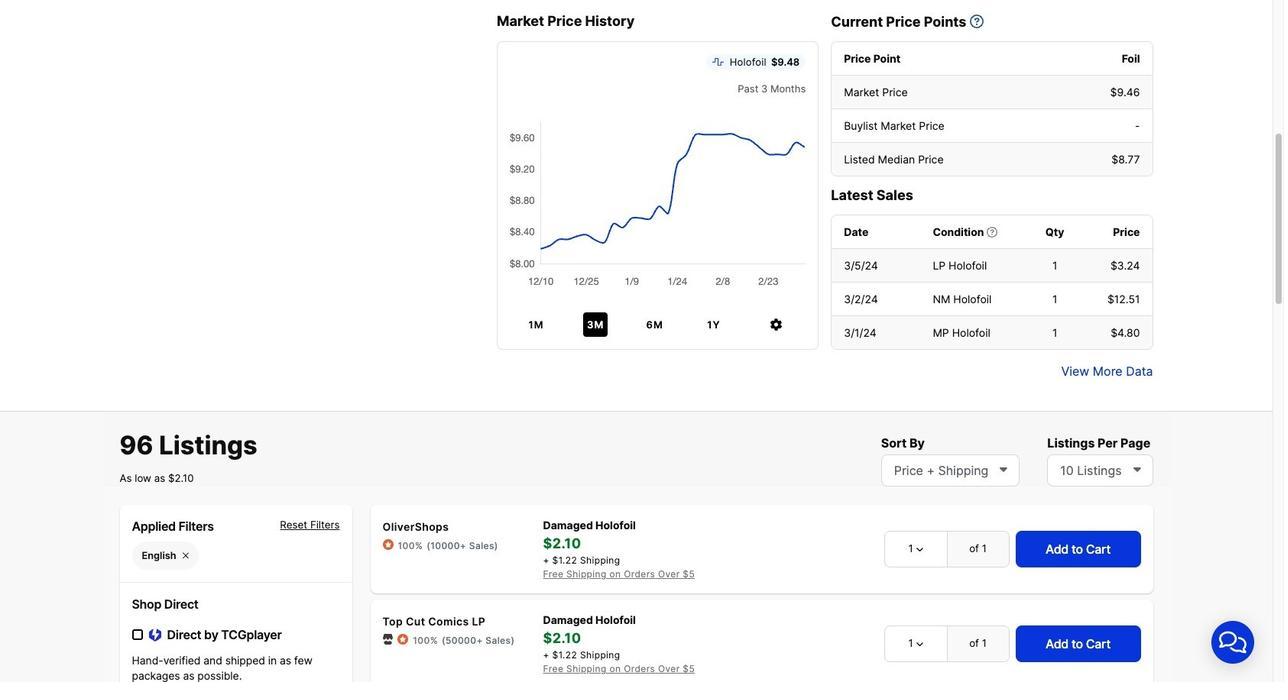 Task type: describe. For each thing, give the bounding box(es) containing it.
certified hobby shop image
[[383, 635, 393, 645]]

gold star seller image
[[398, 635, 409, 645]]

direct by tcgplayer image
[[149, 628, 161, 643]]

caret down image
[[1134, 463, 1141, 476]]

settings image
[[771, 319, 782, 331]]

learn more about what price points are image
[[970, 15, 984, 29]]



Task type: vqa. For each thing, say whether or not it's contained in the screenshot.
Azulongmon Ace Image
no



Task type: locate. For each thing, give the bounding box(es) containing it.
learn more about how to tell the difference between conditions image
[[987, 227, 998, 238]]

caret down image
[[1001, 463, 1008, 476]]

application
[[1194, 603, 1273, 683]]

gold star seller image
[[383, 540, 393, 551]]

None checkbox
[[132, 630, 143, 641]]

xmark image
[[182, 551, 189, 561]]

None field
[[882, 455, 1020, 487], [1048, 455, 1154, 487], [882, 455, 1020, 487], [1048, 455, 1154, 487]]



